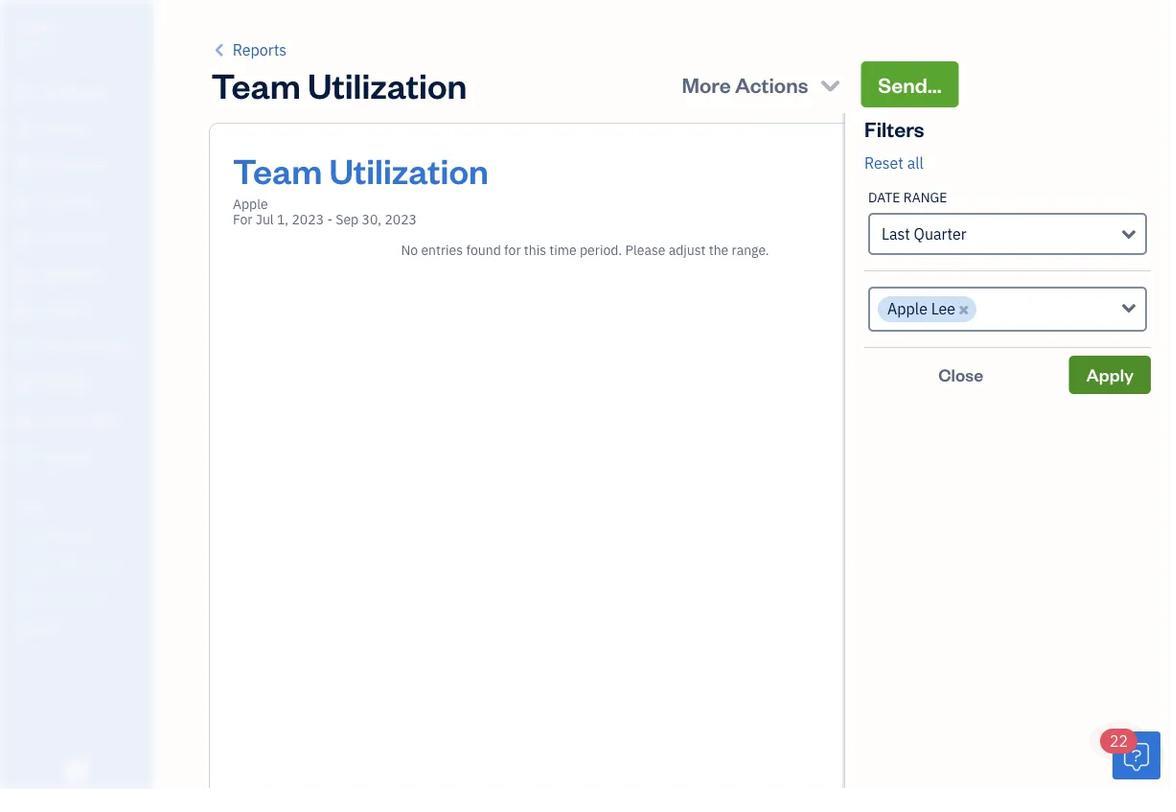Task type: locate. For each thing, give the bounding box(es) containing it.
2 horizontal spatial apple
[[888, 299, 928, 319]]

reports button
[[211, 38, 287, 61]]

jul
[[256, 210, 274, 228]]

apple inside main element
[[15, 17, 57, 37]]

apple inside team utilization apple for jul 1, 2023 - sep 30, 2023
[[233, 195, 268, 213]]

2 vertical spatial apple
[[888, 299, 928, 319]]

please
[[626, 241, 666, 259]]

date range element
[[865, 174, 1151, 271]]

1 horizontal spatial apple
[[233, 195, 268, 213]]

apple lee
[[888, 299, 956, 319]]

team down reports
[[211, 61, 301, 107]]

date
[[869, 188, 901, 206]]

utilization inside team utilization apple for jul 1, 2023 - sep 30, 2023
[[329, 147, 489, 192]]

team
[[211, 61, 301, 107], [233, 147, 323, 192]]

client image
[[12, 120, 35, 139]]

1 vertical spatial team
[[233, 147, 323, 192]]

team for team utilization apple for jul 1, 2023 - sep 30, 2023
[[233, 147, 323, 192]]

2023 left -
[[292, 210, 324, 228]]

last quarter
[[882, 224, 967, 244]]

2023 right 30,
[[385, 210, 417, 228]]

-
[[327, 210, 333, 228]]

1,
[[277, 210, 289, 228]]

close button
[[865, 356, 1058, 394]]

0 horizontal spatial apple
[[15, 17, 57, 37]]

Date Range field
[[869, 213, 1148, 255]]

1 horizontal spatial 2023
[[385, 210, 417, 228]]

filters
[[865, 115, 925, 142]]

send… button
[[861, 61, 959, 107]]

settings image
[[14, 619, 148, 635]]

apple
[[15, 17, 57, 37], [233, 195, 268, 213], [888, 299, 928, 319]]

utilization for team utilization
[[308, 61, 467, 107]]

apple up 'owner'
[[15, 17, 57, 37]]

bank connections image
[[14, 589, 148, 604]]

more actions button
[[672, 61, 854, 107]]

estimate image
[[12, 156, 35, 175]]

invoice image
[[12, 193, 35, 212]]

lee
[[932, 299, 956, 319]]

reset all
[[865, 153, 924, 173]]

0 vertical spatial apple
[[15, 17, 57, 37]]

range
[[904, 188, 948, 206]]

None search field
[[981, 296, 1005, 319]]

period.
[[580, 241, 622, 259]]

1 2023 from the left
[[292, 210, 324, 228]]

chevrondown image
[[818, 71, 844, 98]]

0 horizontal spatial 2023
[[292, 210, 324, 228]]

this
[[524, 241, 547, 259]]

adjust
[[669, 241, 706, 259]]

utilization
[[308, 61, 467, 107], [329, 147, 489, 192]]

0 vertical spatial team
[[211, 61, 301, 107]]

team for team utilization
[[211, 61, 301, 107]]

1 vertical spatial utilization
[[329, 147, 489, 192]]

2023
[[292, 210, 324, 228], [385, 210, 417, 228]]

apply
[[1087, 363, 1134, 386]]

apple inside apple lee dropdown button
[[888, 299, 928, 319]]

quarter
[[914, 224, 967, 244]]

send…
[[879, 70, 942, 98]]

dashboard image
[[12, 83, 35, 103]]

0 vertical spatial utilization
[[308, 61, 467, 107]]

payment image
[[12, 229, 35, 248]]

22 button
[[1101, 729, 1161, 779]]

last
[[882, 224, 911, 244]]

project image
[[12, 302, 35, 321]]

team members image
[[14, 527, 148, 543]]

apple left lee
[[888, 299, 928, 319]]

apple left 1,
[[233, 195, 268, 213]]

team up 1,
[[233, 147, 323, 192]]

1 vertical spatial apple
[[233, 195, 268, 213]]

date range
[[869, 188, 948, 206]]

team inside team utilization apple for jul 1, 2023 - sep 30, 2023
[[233, 147, 323, 192]]

reports
[[233, 40, 287, 60]]

resource center badge image
[[1113, 732, 1161, 779]]



Task type: vqa. For each thing, say whether or not it's contained in the screenshot.
Sep
yes



Task type: describe. For each thing, give the bounding box(es) containing it.
freshbooks image
[[61, 758, 92, 781]]

none search field inside apple lee dropdown button
[[981, 296, 1005, 319]]

reset
[[865, 153, 904, 173]]

apple lee button
[[869, 287, 1148, 332]]

timer image
[[12, 338, 35, 358]]

2 2023 from the left
[[385, 210, 417, 228]]

no entries found for this time period. please adjust the range.
[[401, 241, 769, 259]]

range.
[[732, 241, 769, 259]]

team utilization apple for jul 1, 2023 - sep 30, 2023
[[233, 147, 489, 228]]

22
[[1110, 731, 1129, 751]]

items and services image
[[14, 558, 148, 573]]

no
[[401, 241, 418, 259]]

expense image
[[12, 266, 35, 285]]

utilization for team utilization apple for jul 1, 2023 - sep 30, 2023
[[329, 147, 489, 192]]

time
[[550, 241, 577, 259]]

money image
[[12, 375, 35, 394]]

report image
[[12, 448, 35, 467]]

sep
[[336, 210, 359, 228]]

more actions
[[682, 70, 809, 98]]

actions
[[735, 70, 809, 98]]

main element
[[0, 0, 201, 789]]

reset all button
[[865, 151, 924, 174]]

apply button
[[1070, 356, 1151, 394]]

owner
[[15, 38, 51, 54]]

apple owner
[[15, 17, 57, 54]]

apple for apple owner
[[15, 17, 57, 37]]

the
[[709, 241, 729, 259]]

for
[[504, 241, 521, 259]]

found
[[466, 241, 501, 259]]

team utilization
[[211, 61, 467, 107]]

30,
[[362, 210, 382, 228]]

close
[[939, 363, 984, 386]]

for
[[233, 210, 253, 228]]

chevronleft image
[[211, 38, 229, 61]]

more
[[682, 70, 731, 98]]

all
[[908, 153, 924, 173]]

apple for apple lee
[[888, 299, 928, 319]]

chart image
[[12, 411, 35, 430]]

entries
[[421, 241, 463, 259]]

apps image
[[14, 497, 148, 512]]



